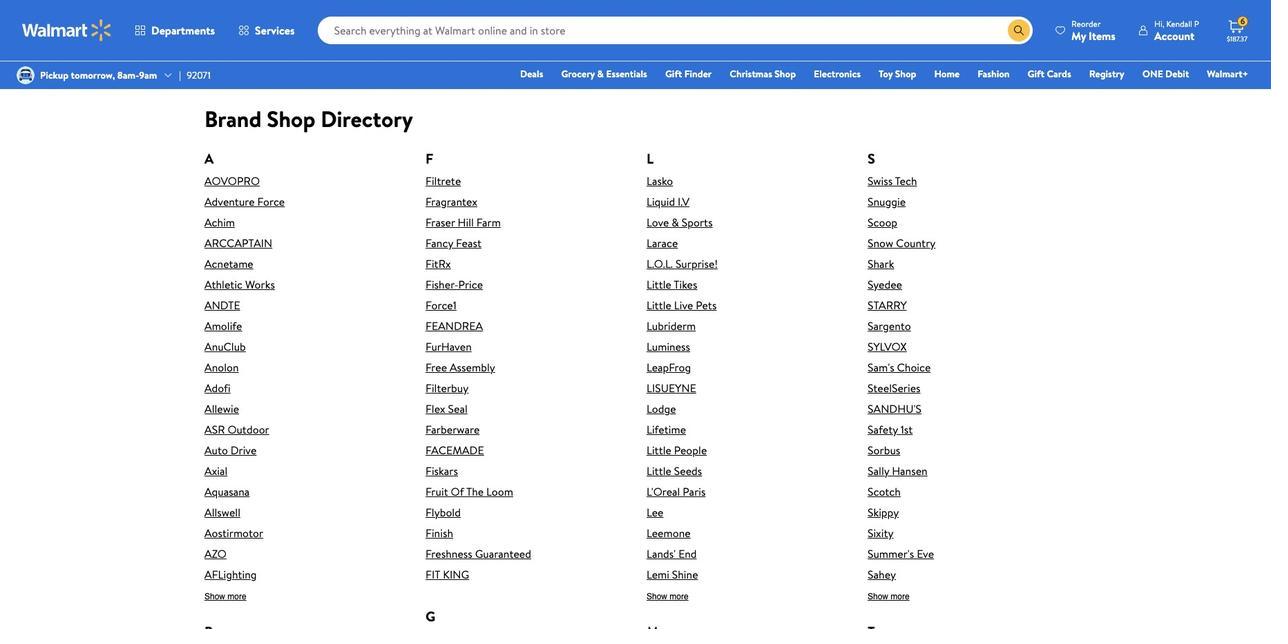 Task type: vqa. For each thing, say whether or not it's contained in the screenshot.


Task type: describe. For each thing, give the bounding box(es) containing it.
freshness guaranteed link
[[426, 547, 625, 562]]

toy shop
[[879, 67, 917, 81]]

achim
[[205, 215, 235, 230]]

gift cards
[[1028, 67, 1072, 81]]

axial link
[[205, 464, 404, 479]]

amolife link
[[205, 318, 404, 334]]

fraser
[[426, 215, 455, 230]]

gift for gift cards
[[1028, 67, 1045, 81]]

walmart+
[[1208, 67, 1249, 81]]

swiss
[[868, 173, 893, 189]]

hi, kendall p account
[[1155, 18, 1200, 43]]

leapfrog link
[[647, 360, 846, 375]]

luminess link
[[647, 339, 846, 354]]

finish
[[426, 526, 453, 541]]

pickup tomorrow, 8am-9am
[[40, 68, 157, 82]]

azo
[[205, 547, 227, 562]]

92071
[[187, 68, 211, 82]]

pets
[[696, 298, 717, 313]]

toy shop link
[[873, 66, 923, 82]]

l.o.l. surprise! link
[[647, 256, 846, 271]]

fitrx
[[426, 256, 451, 271]]

flex
[[426, 401, 446, 417]]

brand
[[205, 104, 262, 134]]

more for s
[[891, 592, 910, 602]]

aflighting link
[[205, 567, 404, 582]]

feandrea
[[426, 318, 483, 334]]

paris
[[683, 484, 706, 500]]

skippy
[[868, 505, 899, 520]]

deals link
[[514, 66, 550, 82]]

christmas shop
[[730, 67, 796, 81]]

fruit
[[426, 484, 448, 500]]

show more button for l
[[647, 592, 689, 602]]

christmas
[[730, 67, 773, 81]]

shine
[[672, 567, 698, 582]]

sahey
[[868, 567, 896, 582]]

force
[[257, 194, 285, 209]]

sandhu's
[[868, 401, 922, 417]]

shop for toy
[[895, 67, 917, 81]]

sports
[[682, 215, 713, 230]]

sargento
[[868, 318, 911, 334]]

love
[[647, 215, 669, 230]]

sally
[[868, 464, 890, 479]]

hill
[[458, 215, 474, 230]]

walmart image
[[22, 19, 112, 41]]

acnetame link
[[205, 256, 404, 271]]

facemade link
[[426, 443, 625, 458]]

reorder my items
[[1072, 18, 1116, 43]]

grocery & essentials link
[[555, 66, 654, 82]]

sylvox
[[868, 339, 907, 354]]

eve
[[917, 547, 934, 562]]

1st
[[901, 422, 913, 437]]

departments button
[[123, 14, 227, 47]]

snuggie
[[868, 194, 906, 209]]

aostirmotor link
[[205, 526, 404, 541]]

show more for l
[[647, 592, 689, 602]]

azo link
[[205, 547, 404, 562]]

furhaven link
[[426, 339, 625, 354]]

larace link
[[647, 236, 846, 251]]

lifetime link
[[647, 422, 846, 437]]

directory
[[321, 104, 413, 134]]

deals
[[520, 67, 543, 81]]

lee link
[[647, 505, 846, 520]]

g
[[426, 607, 436, 626]]

anolon
[[205, 360, 239, 375]]

aovopro adventure force achim arccaptain acnetame athletic works andte amolife anuclub anolon adofi allewie asr outdoor auto drive axial aquasana allswell aostirmotor azo aflighting
[[205, 173, 285, 582]]

my
[[1072, 28, 1087, 43]]

steelseries link
[[868, 381, 1067, 396]]

of
[[451, 484, 464, 500]]

axial
[[205, 464, 228, 479]]

lands'
[[647, 547, 676, 562]]

show more button for s
[[868, 592, 910, 602]]

seal
[[448, 401, 468, 417]]

starry
[[868, 298, 907, 313]]

steelseries
[[868, 381, 921, 396]]

lifetime
[[647, 422, 686, 437]]

& inside the grocery & essentials link
[[597, 67, 604, 81]]

furhaven
[[426, 339, 472, 354]]

fiskars link
[[426, 464, 625, 479]]

reorder
[[1072, 18, 1101, 29]]

3 little from the top
[[647, 443, 672, 458]]

sixity link
[[868, 526, 1067, 541]]

l.o.l.
[[647, 256, 673, 271]]

one debit link
[[1137, 66, 1196, 82]]

shop for christmas
[[775, 67, 796, 81]]

aostirmotor
[[205, 526, 263, 541]]

little people link
[[647, 443, 846, 458]]

swiss tech link
[[868, 173, 1067, 189]]

fraser hill farm link
[[426, 215, 625, 230]]

|
[[179, 68, 181, 82]]

hansen
[[892, 464, 928, 479]]

aquasana link
[[205, 484, 404, 500]]

lisueyne
[[647, 381, 696, 396]]

lodge
[[647, 401, 676, 417]]

Walmart Site-Wide search field
[[318, 17, 1033, 44]]

scotch
[[868, 484, 901, 500]]

auto
[[205, 443, 228, 458]]



Task type: locate. For each thing, give the bounding box(es) containing it.
fruit of the loom link
[[426, 484, 625, 500]]

show more button for a
[[205, 592, 247, 602]]

summer's eve link
[[868, 547, 1067, 562]]

surprise!
[[676, 256, 718, 271]]

sorbus
[[868, 443, 901, 458]]

2 more from the left
[[670, 592, 689, 602]]

& right love
[[672, 215, 679, 230]]

more down shine
[[670, 592, 689, 602]]

1 show more button from the left
[[205, 592, 247, 602]]

cards
[[1047, 67, 1072, 81]]

free
[[426, 360, 447, 375]]

2 gift from the left
[[1028, 67, 1045, 81]]

flybold link
[[426, 505, 625, 520]]

allewie
[[205, 401, 239, 417]]

more down sahey
[[891, 592, 910, 602]]

f filtrete fragrantex fraser hill farm fancy feast fitrx fisher-price force1 feandrea furhaven free assembly filterbuy flex seal farberware facemade fiskars fruit of the loom flybold finish freshness guaranteed fit king
[[426, 149, 531, 582]]

flex seal link
[[426, 401, 625, 417]]

shop for brand
[[267, 104, 316, 134]]

sandhu's link
[[868, 401, 1067, 417]]

luminess
[[647, 339, 690, 354]]

 image
[[17, 66, 35, 84]]

little down lifetime
[[647, 443, 672, 458]]

little down l.o.l.
[[647, 277, 672, 292]]

lodge link
[[647, 401, 846, 417]]

6
[[1241, 15, 1245, 27]]

show down aflighting
[[205, 592, 225, 602]]

gift finder
[[665, 67, 712, 81]]

tikes
[[674, 277, 698, 292]]

0 horizontal spatial &
[[597, 67, 604, 81]]

1 show more from the left
[[205, 592, 247, 602]]

i.v
[[678, 194, 690, 209]]

lemi shine link
[[647, 567, 846, 582]]

starry link
[[868, 298, 1067, 313]]

show more for a
[[205, 592, 247, 602]]

allewie link
[[205, 401, 404, 417]]

grocery & essentials
[[561, 67, 647, 81]]

1 horizontal spatial &
[[672, 215, 679, 230]]

account
[[1155, 28, 1195, 43]]

more for a
[[228, 592, 247, 602]]

2 horizontal spatial shop
[[895, 67, 917, 81]]

allswell
[[205, 505, 240, 520]]

& right grocery in the top left of the page
[[597, 67, 604, 81]]

1 gift from the left
[[665, 67, 682, 81]]

services button
[[227, 14, 307, 47]]

arccaptain
[[205, 236, 272, 251]]

0 horizontal spatial show
[[205, 592, 225, 602]]

snuggie link
[[868, 194, 1067, 209]]

show down lemi
[[647, 592, 668, 602]]

1 horizontal spatial show more
[[647, 592, 689, 602]]

fitrx link
[[426, 256, 625, 271]]

syedee
[[868, 277, 902, 292]]

show for l
[[647, 592, 668, 602]]

lisueyne link
[[647, 381, 846, 396]]

show more button down sahey
[[868, 592, 910, 602]]

2 horizontal spatial more
[[891, 592, 910, 602]]

walmart+ link
[[1201, 66, 1255, 82]]

f
[[426, 149, 433, 168]]

1 little from the top
[[647, 277, 672, 292]]

1 horizontal spatial shop
[[775, 67, 796, 81]]

fancy feast link
[[426, 236, 625, 251]]

show more for s
[[868, 592, 910, 602]]

1 show from the left
[[205, 592, 225, 602]]

sixity
[[868, 526, 894, 541]]

1 more from the left
[[228, 592, 247, 602]]

lasko
[[647, 173, 673, 189]]

departments
[[151, 23, 215, 38]]

search icon image
[[1014, 25, 1025, 36]]

more down aflighting
[[228, 592, 247, 602]]

0 horizontal spatial shop
[[267, 104, 316, 134]]

more for l
[[670, 592, 689, 602]]

2 horizontal spatial show more button
[[868, 592, 910, 602]]

electronics
[[814, 67, 861, 81]]

show more down aflighting
[[205, 592, 247, 602]]

brand shop directory
[[205, 104, 413, 134]]

adofi link
[[205, 381, 404, 396]]

athletic
[[205, 277, 243, 292]]

show for s
[[868, 592, 889, 602]]

loom
[[487, 484, 513, 500]]

2 horizontal spatial show
[[868, 592, 889, 602]]

2 show from the left
[[647, 592, 668, 602]]

0 vertical spatial &
[[597, 67, 604, 81]]

guaranteed
[[475, 547, 531, 562]]

sylvox link
[[868, 339, 1067, 354]]

athletic works link
[[205, 277, 404, 292]]

3 show more from the left
[[868, 592, 910, 602]]

fit
[[426, 567, 441, 582]]

people
[[674, 443, 707, 458]]

leapfrog
[[647, 360, 691, 375]]

1 horizontal spatial more
[[670, 592, 689, 602]]

lee
[[647, 505, 664, 520]]

liquid
[[647, 194, 675, 209]]

gift left cards on the right
[[1028, 67, 1045, 81]]

2 show more from the left
[[647, 592, 689, 602]]

show more down sahey
[[868, 592, 910, 602]]

choice
[[897, 360, 931, 375]]

gift for gift finder
[[665, 67, 682, 81]]

2 horizontal spatial show more
[[868, 592, 910, 602]]

l
[[647, 149, 654, 168]]

1 vertical spatial &
[[672, 215, 679, 230]]

liquid i.v link
[[647, 194, 846, 209]]

fragrantex
[[426, 194, 478, 209]]

3 show more button from the left
[[868, 592, 910, 602]]

lasko liquid i.v love & sports larace l.o.l. surprise! little tikes little live pets lubriderm luminess leapfrog lisueyne lodge lifetime little people little seeds l'oreal paris lee leemone lands' end lemi shine
[[647, 173, 718, 582]]

snow country link
[[868, 236, 1067, 251]]

1 horizontal spatial show
[[647, 592, 668, 602]]

asr outdoor link
[[205, 422, 404, 437]]

registry link
[[1083, 66, 1131, 82]]

shark link
[[868, 256, 1067, 271]]

gift left finder
[[665, 67, 682, 81]]

filtrete link
[[426, 173, 625, 189]]

summer's
[[868, 547, 915, 562]]

filtrete
[[426, 173, 461, 189]]

0 horizontal spatial more
[[228, 592, 247, 602]]

essentials
[[606, 67, 647, 81]]

little up lubriderm
[[647, 298, 672, 313]]

0 horizontal spatial show more button
[[205, 592, 247, 602]]

show for a
[[205, 592, 225, 602]]

& inside lasko liquid i.v love & sports larace l.o.l. surprise! little tikes little live pets lubriderm luminess leapfrog lisueyne lodge lifetime little people little seeds l'oreal paris lee leemone lands' end lemi shine
[[672, 215, 679, 230]]

sam's choice link
[[868, 360, 1067, 375]]

1 horizontal spatial gift
[[1028, 67, 1045, 81]]

2 little from the top
[[647, 298, 672, 313]]

0 horizontal spatial gift
[[665, 67, 682, 81]]

shop right brand
[[267, 104, 316, 134]]

scotch link
[[868, 484, 1067, 500]]

3 more from the left
[[891, 592, 910, 602]]

the
[[466, 484, 484, 500]]

live
[[674, 298, 693, 313]]

fisher-price link
[[426, 277, 625, 292]]

aovopro
[[205, 173, 260, 189]]

amolife
[[205, 318, 242, 334]]

outdoor
[[228, 422, 269, 437]]

show down sahey
[[868, 592, 889, 602]]

show more button
[[205, 592, 247, 602], [647, 592, 689, 602], [868, 592, 910, 602]]

freshness
[[426, 547, 473, 562]]

Search search field
[[318, 17, 1033, 44]]

0 horizontal spatial show more
[[205, 592, 247, 602]]

1 horizontal spatial show more button
[[647, 592, 689, 602]]

show more button down aflighting
[[205, 592, 247, 602]]

farberware
[[426, 422, 480, 437]]

show more button down lemi
[[647, 592, 689, 602]]

shop right toy
[[895, 67, 917, 81]]

free assembly link
[[426, 360, 625, 375]]

gift cards link
[[1022, 66, 1078, 82]]

4 little from the top
[[647, 464, 672, 479]]

show more down lemi
[[647, 592, 689, 602]]

8am-
[[117, 68, 139, 82]]

christmas shop link
[[724, 66, 802, 82]]

2 show more button from the left
[[647, 592, 689, 602]]

anolon link
[[205, 360, 404, 375]]

little up l'oreal
[[647, 464, 672, 479]]

3 show from the left
[[868, 592, 889, 602]]

shop right christmas
[[775, 67, 796, 81]]

l'oreal
[[647, 484, 680, 500]]

sorbus link
[[868, 443, 1067, 458]]



